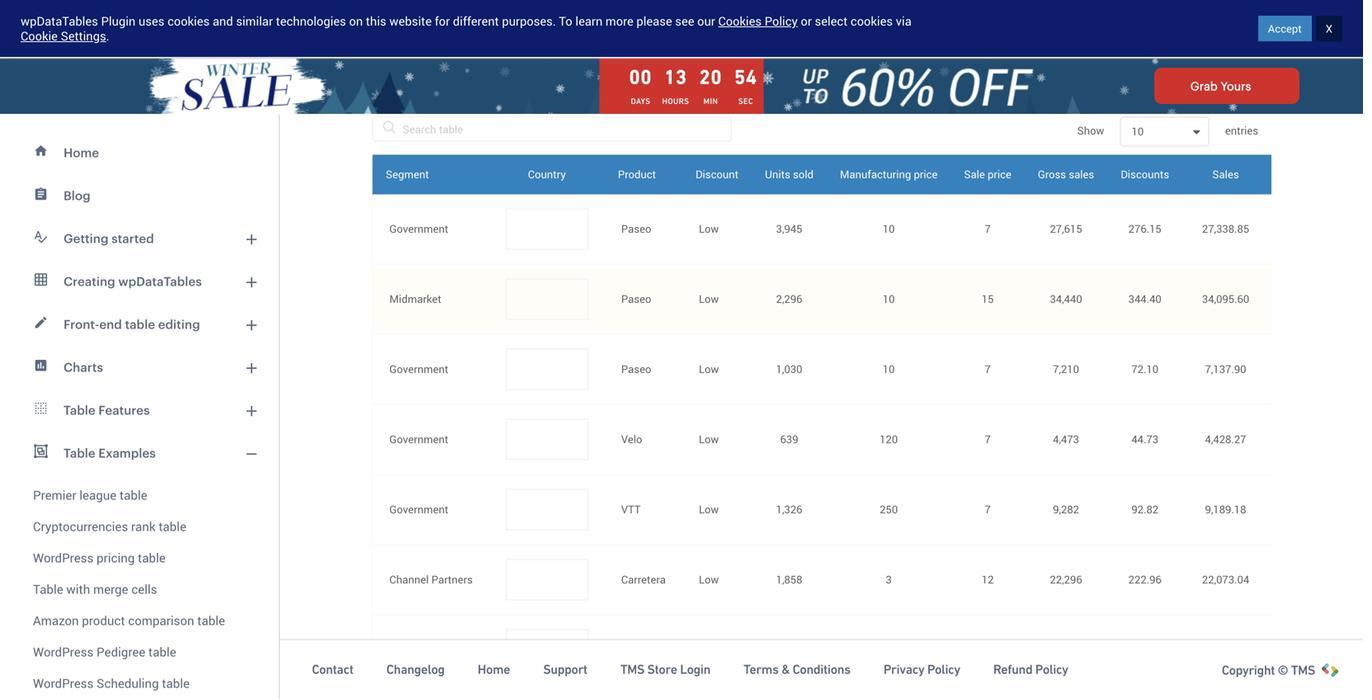 Task type: vqa. For each thing, say whether or not it's contained in the screenshot.


Task type: describe. For each thing, give the bounding box(es) containing it.
table for table with merge cells
[[33, 581, 63, 598]]

sale price
[[965, 167, 1012, 182]]

0 vertical spatial home link
[[10, 131, 269, 174]]

250
[[880, 502, 898, 517]]

columns button
[[372, 76, 480, 109]]

to
[[559, 13, 573, 29]]

with
[[66, 581, 90, 598]]

league
[[79, 487, 117, 504]]

changelog
[[387, 662, 445, 677]]

get
[[1241, 21, 1259, 36]]

this
[[366, 13, 387, 29]]

home inside home link
[[64, 145, 99, 160]]

sales: activate to sort column ascending element
[[1183, 155, 1270, 194]]

charts
[[64, 360, 103, 374]]

country: activate to sort column ascending element
[[490, 155, 605, 194]]

end
[[99, 317, 122, 331]]

cryptocurrencies rank table link
[[10, 511, 269, 542]]

44.73
[[1132, 432, 1159, 447]]

wordpress pricing table link
[[10, 542, 269, 574]]

sale price: activate to sort column ascending element
[[951, 155, 1025, 194]]

getting
[[64, 231, 109, 246]]

amazon product comparison table link
[[10, 605, 269, 637]]

discounts
[[1121, 167, 1170, 182]]

plugin
[[101, 13, 136, 29]]

table right comparison
[[197, 612, 225, 629]]

creating wpdatatables
[[64, 274, 202, 289]]

low for 1,326
[[699, 502, 719, 517]]

22,296
[[1051, 572, 1083, 587]]

7 for 27,615
[[985, 221, 991, 236]]

uses
[[139, 13, 165, 29]]

paseo for 3,945
[[622, 221, 652, 236]]

wordpress pricing table
[[33, 549, 166, 566]]

policy inside wpdatatables plugin uses cookies and similar technologies on this website for different purposes. to learn more please see our cookies policy or select cookies via cookie settings .
[[765, 13, 798, 29]]

our
[[698, 13, 716, 29]]

cogs: activate to sort column ascending element
[[1270, 155, 1341, 194]]

2,296
[[777, 292, 803, 306]]

low for 2,296
[[699, 292, 719, 306]]

120
[[880, 432, 898, 447]]

see
[[676, 13, 695, 29]]

54
[[735, 66, 758, 88]]

rank
[[131, 518, 156, 535]]

9,282
[[1054, 502, 1080, 517]]

government for 1,030
[[390, 362, 449, 377]]

units
[[765, 167, 791, 182]]

gross sales
[[1039, 167, 1095, 182]]

table for league
[[120, 487, 147, 504]]

wordpress scheduling table link
[[10, 668, 269, 699]]

product
[[82, 612, 125, 629]]

low for 1,858
[[699, 572, 719, 587]]

To text field
[[583, 9, 765, 38]]

1 horizontal spatial tms
[[1292, 663, 1316, 678]]

10 for 27,615
[[883, 221, 895, 236]]

units sold: activate to sort column ascending element
[[752, 155, 827, 194]]

discounts: activate to sort column ascending element
[[1108, 155, 1183, 194]]

changelog link
[[387, 661, 445, 678]]

10 for 7,210
[[883, 362, 895, 377]]

price for sale price
[[988, 167, 1012, 182]]

get started link
[[1195, 9, 1347, 49]]

wpdatatables inside wpdatatables plugin uses cookies and similar technologies on this website for different purposes. to learn more please see our cookies policy or select cookies via cookie settings .
[[21, 13, 98, 29]]

store
[[648, 662, 678, 677]]

comparison
[[128, 612, 194, 629]]

cookies
[[719, 13, 762, 29]]

front-end table editing
[[64, 317, 200, 331]]

copyright © tms
[[1222, 663, 1316, 678]]

sales
[[1069, 167, 1095, 182]]

conditions
[[793, 662, 851, 677]]

cells
[[131, 581, 157, 598]]

Search form search field
[[347, 17, 901, 40]]

segment
[[386, 167, 429, 182]]

scheduling
[[97, 675, 159, 692]]

government for 3,945
[[390, 221, 449, 236]]

low for 639
[[699, 432, 719, 447]]

wordpress for wordpress pricing table
[[33, 549, 94, 566]]

cryptocurrencies rank table
[[33, 518, 186, 535]]

table for end
[[125, 317, 155, 331]]

1 vertical spatial home
[[478, 662, 510, 677]]

x
[[1327, 21, 1333, 36]]

grab yours link
[[1155, 68, 1300, 104]]

.
[[106, 28, 109, 44]]

gross
[[1039, 167, 1067, 182]]

started
[[1262, 21, 1301, 36]]

discount
[[696, 167, 739, 182]]

table for table features
[[64, 403, 95, 417]]

days
[[631, 97, 651, 106]]

more
[[606, 13, 634, 29]]

manufacturing price: activate to sort column ascending element
[[827, 155, 951, 194]]

1 vertical spatial home link
[[478, 661, 510, 678]]

government for 639
[[390, 432, 449, 447]]

premier
[[33, 487, 76, 504]]

settings
[[61, 28, 106, 44]]

7 for 7,210
[[985, 362, 991, 377]]

wordpress for wordpress pedigree table
[[33, 644, 94, 660]]

select
[[815, 13, 848, 29]]

accept button
[[1259, 16, 1312, 41]]

purposes.
[[502, 13, 556, 29]]

sale
[[965, 167, 986, 182]]

7 for 4,473
[[985, 432, 991, 447]]

grab yours
[[1191, 79, 1252, 92]]

cookie
[[21, 28, 58, 44]]

From text field
[[583, 0, 765, 5]]

wpdatatables - tables and charts manager wordpress plugin image
[[17, 14, 174, 44]]

table for rank
[[159, 518, 186, 535]]

segment: activate to sort column ascending element
[[373, 155, 490, 194]]

accept
[[1269, 21, 1303, 36]]

222.96
[[1129, 572, 1162, 587]]

10 button
[[1132, 118, 1198, 146]]

gross sales: activate to sort column ascending element
[[1025, 155, 1108, 194]]

refund policy
[[994, 662, 1069, 677]]

wordpress scheduling table
[[33, 675, 190, 692]]

276.15
[[1129, 221, 1162, 236]]

yours
[[1221, 79, 1252, 92]]

table for pricing
[[138, 549, 166, 566]]

website
[[390, 13, 432, 29]]

print button
[[490, 76, 565, 109]]

features
[[98, 403, 150, 417]]

table for scheduling
[[162, 675, 190, 692]]

cookies policy link
[[719, 13, 798, 29]]

velo
[[622, 432, 643, 447]]

channel partners
[[390, 572, 473, 587]]

similar
[[236, 13, 273, 29]]

wordpress pedigree table
[[33, 644, 176, 660]]



Task type: locate. For each thing, give the bounding box(es) containing it.
cookies left the via
[[851, 13, 893, 29]]

1 horizontal spatial policy
[[928, 662, 961, 677]]

34,095.60
[[1203, 292, 1250, 306]]

contact
[[312, 662, 354, 677]]

1 horizontal spatial wpdatatables
[[118, 274, 202, 289]]

technologies
[[276, 13, 346, 29]]

0 horizontal spatial cookies
[[168, 13, 210, 29]]

0 horizontal spatial home link
[[10, 131, 269, 174]]

1 price from the left
[[914, 167, 938, 182]]

3 7 from the top
[[985, 432, 991, 447]]

home left support link
[[478, 662, 510, 677]]

low for 3,945
[[699, 221, 719, 236]]

hours
[[662, 97, 690, 106]]

policy for privacy policy
[[928, 662, 961, 677]]

login
[[680, 662, 711, 677]]

7 for 9,282
[[985, 502, 991, 517]]

2 7 from the top
[[985, 362, 991, 377]]

1 paseo from the top
[[622, 221, 652, 236]]

terms & conditions
[[744, 662, 851, 677]]

27,615
[[1051, 221, 1083, 236]]

Search table search field
[[372, 117, 732, 142]]

pedigree
[[97, 644, 145, 660]]

5 low from the top
[[699, 502, 719, 517]]

wpdatatables up editing
[[118, 274, 202, 289]]

carretera
[[622, 572, 666, 587]]

table inside "link"
[[64, 403, 95, 417]]

0 vertical spatial paseo
[[622, 221, 652, 236]]

9,189.18
[[1206, 502, 1247, 517]]

vtt
[[622, 502, 641, 517]]

3 paseo from the top
[[622, 362, 652, 377]]

price right sale
[[988, 167, 1012, 182]]

3 government from the top
[[390, 432, 449, 447]]

midmarket
[[390, 292, 442, 306]]

22,073.04
[[1203, 572, 1250, 587]]

policy right privacy
[[928, 662, 961, 677]]

policy left or
[[765, 13, 798, 29]]

paseo for 2,296
[[622, 292, 652, 306]]

grab
[[1191, 79, 1218, 92]]

table examples
[[64, 446, 156, 460]]

contact link
[[312, 661, 354, 678]]

front-
[[64, 317, 99, 331]]

7 up 12
[[985, 502, 991, 517]]

15
[[982, 292, 994, 306]]

2 wordpress from the top
[[33, 644, 94, 660]]

table right rank
[[159, 518, 186, 535]]

low down "discount: activate to sort column ascending" element on the right top of the page
[[699, 221, 719, 236]]

cookies left and
[[168, 13, 210, 29]]

1 low from the top
[[699, 221, 719, 236]]

policy
[[765, 13, 798, 29], [928, 662, 961, 677], [1036, 662, 1069, 677]]

1 vertical spatial table
[[64, 446, 95, 460]]

table up premier league table
[[64, 446, 95, 460]]

home up blog
[[64, 145, 99, 160]]

3
[[886, 572, 892, 587]]

channel
[[390, 572, 429, 587]]

0 vertical spatial wordpress
[[33, 549, 94, 566]]

1 vertical spatial wordpress
[[33, 644, 94, 660]]

getting started link
[[10, 217, 269, 260]]

table up cryptocurrencies rank table link
[[120, 487, 147, 504]]

get started
[[1241, 21, 1301, 36]]

2 vertical spatial paseo
[[622, 362, 652, 377]]

policy for refund policy
[[1036, 662, 1069, 677]]

home link left support link
[[478, 661, 510, 678]]

government for 1,326
[[390, 502, 449, 517]]

12
[[982, 572, 994, 587]]

1 horizontal spatial home link
[[478, 661, 510, 678]]

0 horizontal spatial wpdatatables
[[21, 13, 98, 29]]

0 vertical spatial table
[[64, 403, 95, 417]]

1 wordpress from the top
[[33, 549, 94, 566]]

wpdatatables left .
[[21, 13, 98, 29]]

1 government from the top
[[390, 221, 449, 236]]

policy right refund
[[1036, 662, 1069, 677]]

print
[[524, 84, 549, 100]]

getting started
[[64, 231, 154, 246]]

3 wordpress from the top
[[33, 675, 94, 692]]

tms right ©
[[1292, 663, 1316, 678]]

0 horizontal spatial price
[[914, 167, 938, 182]]

7 left 4,473
[[985, 432, 991, 447]]

low right vtt on the bottom of page
[[699, 502, 719, 517]]

table left with
[[33, 581, 63, 598]]

min
[[704, 97, 718, 106]]

4,473
[[1054, 432, 1080, 447]]

6 low from the top
[[699, 572, 719, 587]]

2 paseo from the top
[[622, 292, 652, 306]]

1,030
[[777, 362, 803, 377]]

2 cookies from the left
[[851, 13, 893, 29]]

1 cookies from the left
[[168, 13, 210, 29]]

creating wpdatatables link
[[10, 260, 269, 303]]

privacy policy
[[884, 662, 961, 677]]

copyright
[[1222, 663, 1276, 678]]

low for 1,030
[[699, 362, 719, 377]]

premier league table
[[33, 487, 147, 504]]

table for table examples
[[64, 446, 95, 460]]

13
[[665, 66, 688, 88]]

1,326
[[777, 502, 803, 517]]

wpdatatables inside "link"
[[118, 274, 202, 289]]

manufacturing
[[840, 167, 912, 182]]

merge
[[93, 581, 128, 598]]

low right velo
[[699, 432, 719, 447]]

2 low from the top
[[699, 292, 719, 306]]

2 vertical spatial wordpress
[[33, 675, 94, 692]]

pricing
[[97, 549, 135, 566]]

wordpress down wordpress pedigree table
[[33, 675, 94, 692]]

premier league table link
[[10, 475, 269, 511]]

table with merge cells link
[[10, 574, 269, 605]]

table inside 'link'
[[64, 446, 95, 460]]

low
[[699, 221, 719, 236], [699, 292, 719, 306], [699, 362, 719, 377], [699, 432, 719, 447], [699, 502, 719, 517], [699, 572, 719, 587]]

table down wordpress pedigree table link
[[162, 675, 190, 692]]

table for pedigree
[[149, 644, 176, 660]]

table up cells
[[138, 549, 166, 566]]

table down comparison
[[149, 644, 176, 660]]

1 horizontal spatial cookies
[[851, 13, 893, 29]]

2 vertical spatial table
[[33, 581, 63, 598]]

4 low from the top
[[699, 432, 719, 447]]

4 government from the top
[[390, 502, 449, 517]]

on
[[349, 13, 363, 29]]

1 7 from the top
[[985, 221, 991, 236]]

amazon
[[33, 612, 79, 629]]

refund
[[994, 662, 1033, 677]]

low right carretera
[[699, 572, 719, 587]]

7 down sale price: activate to sort column ascending element
[[985, 221, 991, 236]]

1 horizontal spatial home
[[478, 662, 510, 677]]

support
[[543, 662, 588, 677]]

7,137.90
[[1206, 362, 1247, 377]]

front-end table editing link
[[10, 303, 269, 346]]

tms left store
[[621, 662, 645, 677]]

manufacturing price
[[840, 167, 938, 182]]

low left 2,296
[[699, 292, 719, 306]]

1,858
[[777, 572, 803, 587]]

0 horizontal spatial tms
[[621, 662, 645, 677]]

27,338.85
[[1203, 221, 1250, 236]]

&
[[782, 662, 790, 677]]

low left 1,030
[[699, 362, 719, 377]]

wordpress for wordpress scheduling table
[[33, 675, 94, 692]]

table features
[[64, 403, 150, 417]]

1 vertical spatial paseo
[[622, 292, 652, 306]]

product: activate to sort column ascending element
[[605, 155, 683, 194]]

7 down 15
[[985, 362, 991, 377]]

paseo for 1,030
[[622, 362, 652, 377]]

sold
[[793, 167, 814, 182]]

2 government from the top
[[390, 362, 449, 377]]

0 horizontal spatial policy
[[765, 13, 798, 29]]

table right end
[[125, 317, 155, 331]]

0 horizontal spatial home
[[64, 145, 99, 160]]

discount: activate to sort column ascending element
[[683, 155, 752, 194]]

terms & conditions link
[[744, 661, 851, 678]]

units sold
[[765, 167, 814, 182]]

4 7 from the top
[[985, 502, 991, 517]]

price left sale
[[914, 167, 938, 182]]

partners
[[432, 572, 473, 587]]

©
[[1278, 663, 1289, 678]]

2 horizontal spatial policy
[[1036, 662, 1069, 677]]

3,945
[[777, 221, 803, 236]]

table down charts
[[64, 403, 95, 417]]

support link
[[543, 661, 588, 678]]

0 vertical spatial wpdatatables
[[21, 13, 98, 29]]

sales
[[1213, 167, 1240, 182]]

7,210
[[1054, 362, 1080, 377]]

privacy policy link
[[884, 661, 961, 678]]

entries
[[1223, 123, 1259, 138]]

home link up blog
[[10, 131, 269, 174]]

blog link
[[10, 174, 269, 217]]

2 price from the left
[[988, 167, 1012, 182]]

via
[[896, 13, 912, 29]]

1 horizontal spatial price
[[988, 167, 1012, 182]]

Sales number field
[[372, 0, 555, 5]]

92.82
[[1132, 502, 1159, 517]]

72.10
[[1132, 362, 1159, 377]]

10 for 34,440
[[883, 292, 895, 306]]

or
[[801, 13, 812, 29]]

price for manufacturing price
[[914, 167, 938, 182]]

table with merge cells
[[33, 581, 157, 598]]

wordpress down amazon
[[33, 644, 94, 660]]

1 vertical spatial wpdatatables
[[118, 274, 202, 289]]

0 vertical spatial home
[[64, 145, 99, 160]]

and
[[213, 13, 233, 29]]

10 inside the 10 button
[[1132, 124, 1144, 139]]

wordpress up with
[[33, 549, 94, 566]]

country
[[528, 167, 566, 182]]

show
[[1078, 123, 1108, 138]]

cookies
[[168, 13, 210, 29], [851, 13, 893, 29]]

3 low from the top
[[699, 362, 719, 377]]



